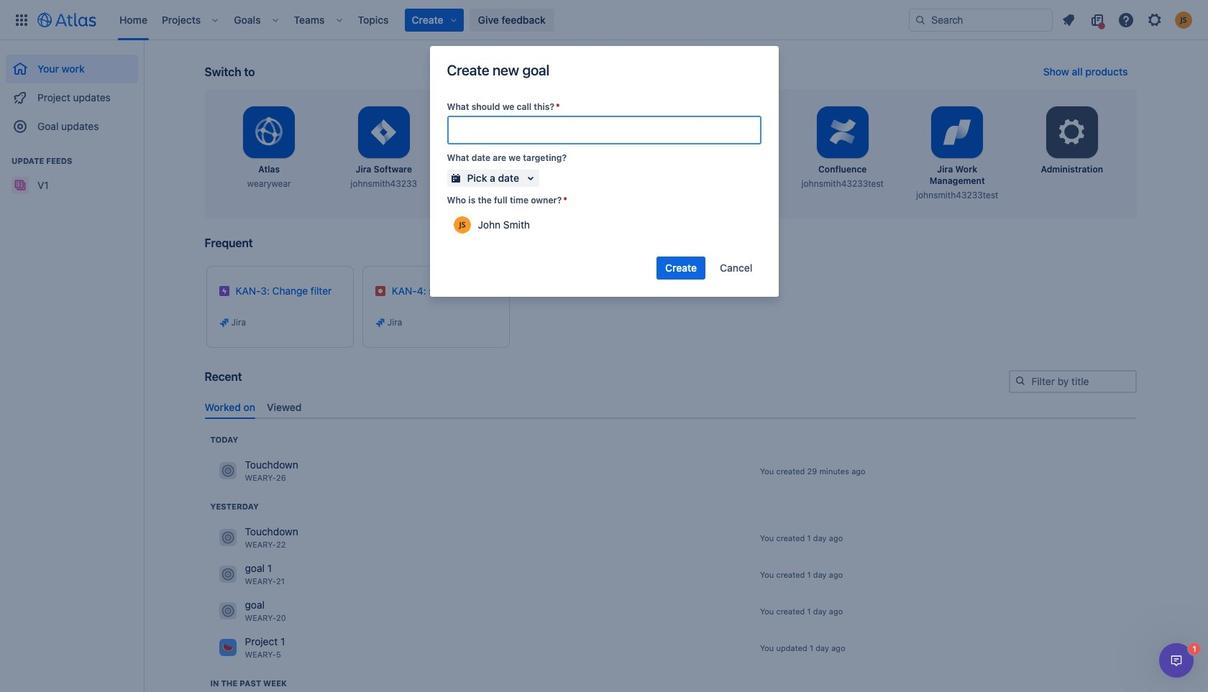 Task type: describe. For each thing, give the bounding box(es) containing it.
search image
[[1015, 376, 1026, 387]]

search image
[[915, 14, 927, 26]]

2 group from the top
[[6, 141, 138, 204]]

2 townsquare image from the top
[[219, 603, 236, 620]]

top element
[[9, 0, 909, 40]]

help image
[[1118, 11, 1135, 28]]

3 heading from the top
[[210, 678, 287, 690]]



Task type: locate. For each thing, give the bounding box(es) containing it.
1 vertical spatial townsquare image
[[219, 603, 236, 620]]

3 townsquare image from the top
[[219, 640, 236, 657]]

2 vertical spatial heading
[[210, 678, 287, 690]]

jira image
[[218, 317, 230, 329]]

dialog
[[1160, 644, 1194, 678]]

Filter by title field
[[1011, 372, 1136, 392]]

0 vertical spatial townsquare image
[[219, 530, 236, 547]]

1 vertical spatial townsquare image
[[219, 566, 236, 584]]

Search field
[[909, 8, 1053, 31]]

1 townsquare image from the top
[[219, 463, 236, 480]]

tab list
[[199, 395, 1143, 419]]

2 vertical spatial townsquare image
[[219, 640, 236, 657]]

0 vertical spatial townsquare image
[[219, 463, 236, 480]]

1 heading from the top
[[210, 434, 238, 446]]

townsquare image
[[219, 463, 236, 480], [219, 566, 236, 584], [219, 640, 236, 657]]

None search field
[[909, 8, 1053, 31]]

heading for 1st townsquare image from the top
[[210, 434, 238, 446]]

1 group from the top
[[6, 40, 138, 145]]

0 vertical spatial heading
[[210, 434, 238, 446]]

heading for 2nd townsquare icon from the bottom of the page
[[210, 501, 259, 513]]

2 townsquare image from the top
[[219, 566, 236, 584]]

banner
[[0, 0, 1209, 40]]

heading
[[210, 434, 238, 446], [210, 501, 259, 513], [210, 678, 287, 690]]

1 townsquare image from the top
[[219, 530, 236, 547]]

group
[[6, 40, 138, 145], [6, 141, 138, 204]]

None field
[[449, 117, 760, 143]]

2 heading from the top
[[210, 501, 259, 513]]

1 vertical spatial heading
[[210, 501, 259, 513]]

townsquare image
[[219, 530, 236, 547], [219, 603, 236, 620]]

jira image
[[218, 317, 230, 329], [375, 317, 386, 329], [375, 317, 386, 329]]

settings image
[[1055, 115, 1090, 150]]



Task type: vqa. For each thing, say whether or not it's contained in the screenshot.
TEXT FIELD
no



